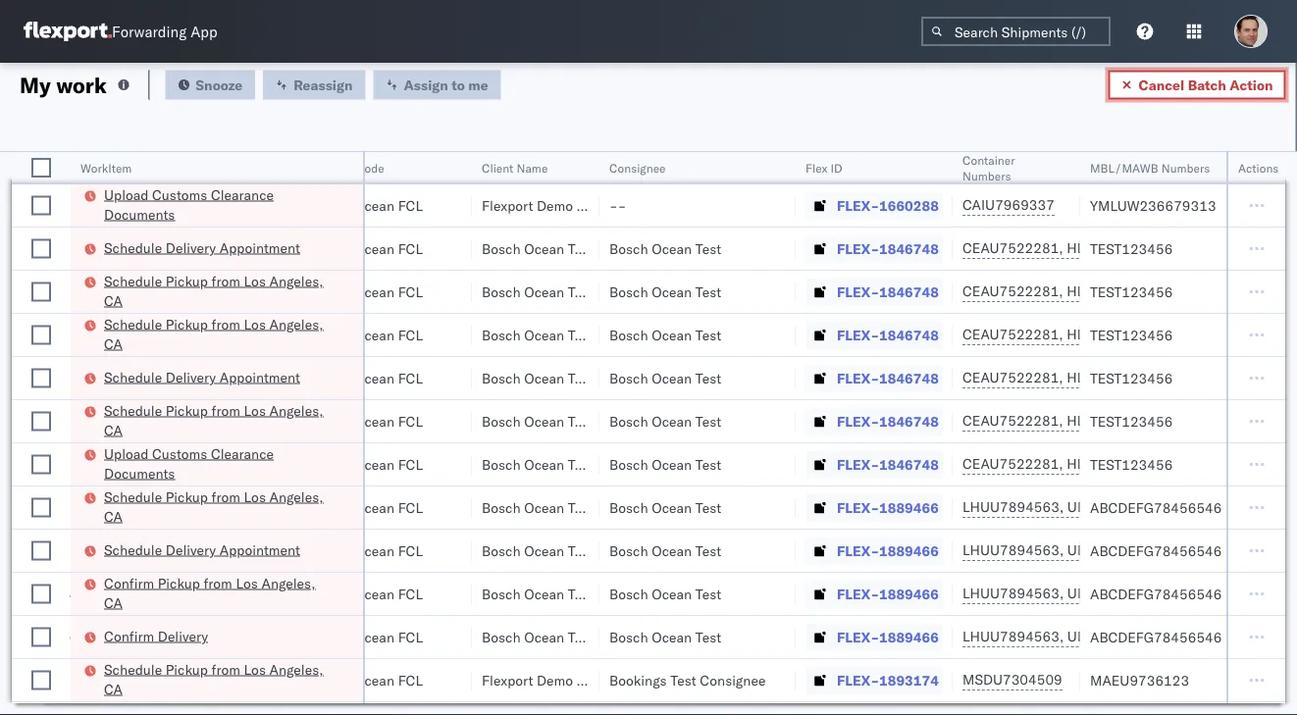 Task type: locate. For each thing, give the bounding box(es) containing it.
1 schedule delivery appointment from the top
[[104, 239, 300, 256]]

10 ocean fcl from the top
[[354, 585, 423, 602]]

bosch
[[482, 240, 521, 257], [609, 240, 648, 257], [482, 283, 521, 300], [609, 283, 648, 300], [482, 326, 521, 343], [609, 326, 648, 343], [482, 369, 521, 387], [609, 369, 648, 387], [482, 413, 521, 430], [609, 413, 648, 430], [482, 456, 521, 473], [609, 456, 648, 473], [482, 499, 521, 516], [609, 499, 648, 516], [482, 542, 521, 559], [609, 542, 648, 559], [482, 585, 521, 602], [609, 585, 648, 602], [482, 628, 521, 646], [609, 628, 648, 646]]

2 customs from the top
[[152, 445, 207, 462]]

demo
[[537, 197, 573, 214], [537, 672, 573, 689]]

3 ocean fcl from the top
[[354, 283, 423, 300]]

schedule delivery appointment link for second schedule delivery appointment 'button' from the bottom
[[104, 367, 300, 387]]

1 upload customs clearance documents button from the top
[[104, 185, 338, 226]]

schedule pickup from los angeles, ca link for 3rd schedule pickup from los angeles, ca button
[[104, 401, 338, 440]]

schedule delivery appointment link up 8,
[[104, 367, 300, 387]]

11:59 pm pst, dec 13, 2022 down 11:00 pm pst, nov 8, 2022
[[70, 499, 257, 516]]

13,
[[199, 499, 220, 516], [199, 542, 220, 559]]

schedule delivery appointment button
[[104, 238, 300, 260], [104, 367, 300, 389], [104, 540, 300, 562]]

bookings test consignee
[[609, 672, 766, 689]]

2 ca from the top
[[104, 335, 123, 352]]

0 vertical spatial schedule delivery appointment
[[104, 239, 300, 256]]

13, up confirm pickup from los angeles, ca
[[199, 542, 220, 559]]

numbers
[[1161, 160, 1210, 175], [962, 168, 1011, 183]]

2 ceau7522281, hlxu6269489, hlxu8034992 from the top
[[962, 283, 1267, 300]]

container
[[962, 153, 1015, 167]]

1 schedule pickup from los angeles, ca link from the top
[[104, 271, 338, 311]]

11 ocean fcl from the top
[[354, 628, 423, 646]]

schedule delivery appointment up 8,
[[104, 368, 300, 386]]

angeles, for second schedule pickup from los angeles, ca button from the top
[[269, 315, 323, 333]]

11:59
[[70, 240, 108, 257], [70, 283, 108, 300], [70, 326, 108, 343], [70, 369, 108, 387], [70, 413, 108, 430], [70, 499, 108, 516], [70, 542, 108, 559], [70, 672, 108, 689]]

6 resize handle column header from the left
[[576, 152, 599, 715]]

3 1889466 from the top
[[879, 585, 939, 602]]

abcdefg78456546
[[1090, 499, 1222, 516], [1090, 542, 1222, 559], [1090, 585, 1222, 602], [1090, 628, 1222, 646]]

0 vertical spatial upload customs clearance documents button
[[104, 185, 338, 226]]

0 vertical spatial clearance
[[211, 186, 274, 203]]

numbers for container numbers
[[962, 168, 1011, 183]]

13, down 8,
[[199, 499, 220, 516]]

2 upload customs clearance documents from the top
[[104, 445, 274, 482]]

customs
[[152, 186, 207, 203], [152, 445, 207, 462]]

ca inside confirm pickup from los angeles, ca
[[104, 594, 123, 611]]

test123456
[[1090, 240, 1173, 257], [1090, 283, 1173, 300], [1090, 326, 1173, 343], [1090, 369, 1173, 387], [1090, 413, 1173, 430], [1090, 456, 1173, 473]]

6:00 am pst, dec 24, 2022
[[70, 628, 250, 646]]

11:59 pm pst, jan 12, 2023
[[70, 672, 254, 689]]

resize handle column header
[[47, 152, 71, 715], [252, 152, 276, 715], [321, 152, 344, 715], [339, 152, 363, 715], [448, 152, 472, 715], [576, 152, 599, 715], [772, 152, 796, 715], [929, 152, 953, 715], [1057, 152, 1080, 715], [1262, 152, 1285, 715]]

6 test123456 from the top
[[1090, 456, 1173, 473]]

delivery
[[166, 239, 216, 256], [166, 368, 216, 386], [166, 541, 216, 558], [158, 627, 208, 645]]

schedule delivery appointment button up confirm pickup from los angeles, ca
[[104, 540, 300, 562]]

pickup inside confirm pickup from los angeles, ca
[[158, 574, 200, 592]]

2 hlxu6269489, from the top
[[1067, 283, 1167, 300]]

3 11:59 pm pdt, nov 4, 2022 from the top
[[70, 326, 250, 343]]

6 ocean fcl from the top
[[354, 413, 423, 430]]

demo down name
[[537, 197, 573, 214]]

customs right 11:00
[[152, 445, 207, 462]]

11:59 pm pst, dec 13, 2022
[[70, 499, 257, 516], [70, 542, 257, 559]]

angeles, for 3rd schedule pickup from los angeles, ca button
[[269, 402, 323, 419]]

customs for 1st upload customs clearance documents button from the bottom
[[152, 445, 207, 462]]

2 11:59 pm pdt, nov 4, 2022 from the top
[[70, 283, 250, 300]]

1 vertical spatial schedule delivery appointment
[[104, 368, 300, 386]]

2 documents from the top
[[104, 465, 175, 482]]

3 lhuu7894563, from the top
[[962, 585, 1064, 602]]

0 horizontal spatial numbers
[[962, 168, 1011, 183]]

name
[[517, 160, 548, 175]]

4 hlxu6269489, from the top
[[1067, 369, 1167, 386]]

schedule pickup from los angeles, ca link for fifth schedule pickup from los angeles, ca button
[[104, 660, 338, 699]]

1 4, from the top
[[200, 240, 212, 257]]

confirm pickup from los angeles, ca
[[104, 574, 315, 611]]

1 vertical spatial appointment
[[220, 368, 300, 386]]

9 fcl from the top
[[398, 542, 423, 559]]

0 vertical spatial flexport
[[482, 197, 533, 214]]

flex
[[805, 160, 828, 175]]

lhuu7894563, uetu5238478
[[962, 498, 1163, 516], [962, 542, 1163, 559], [962, 585, 1163, 602], [962, 628, 1163, 645]]

confirm right 6:00 at the bottom left of the page
[[104, 627, 154, 645]]

4 resize handle column header from the left
[[339, 152, 363, 715]]

pm
[[111, 240, 133, 257], [111, 283, 133, 300], [111, 326, 133, 343], [111, 369, 133, 387], [111, 413, 133, 430], [111, 456, 133, 473], [111, 499, 133, 516], [111, 542, 133, 559], [103, 585, 124, 602], [111, 672, 133, 689]]

from
[[211, 272, 240, 289], [211, 315, 240, 333], [211, 402, 240, 419], [211, 488, 240, 505], [204, 574, 232, 592], [211, 661, 240, 678]]

6 11:59 from the top
[[70, 499, 108, 516]]

2 flexport from the top
[[482, 672, 533, 689]]

schedule delivery appointment down the 19,
[[104, 239, 300, 256]]

1 fcl from the top
[[398, 197, 423, 214]]

upload customs clearance documents link
[[104, 185, 338, 224], [104, 444, 338, 483]]

angeles, for 4th schedule pickup from los angeles, ca button
[[269, 488, 323, 505]]

confirm delivery button
[[104, 626, 208, 648]]

2 1846748 from the top
[[879, 283, 939, 300]]

2 resize handle column header from the left
[[252, 152, 276, 715]]

1 vertical spatial 13,
[[199, 542, 220, 559]]

container numbers
[[962, 153, 1015, 183]]

2 schedule delivery appointment link from the top
[[104, 367, 300, 387]]

appointment for second schedule delivery appointment 'button' from the bottom
[[220, 368, 300, 386]]

schedule delivery appointment up confirm pickup from los angeles, ca
[[104, 541, 300, 558]]

flexport
[[482, 197, 533, 214], [482, 672, 533, 689]]

0 vertical spatial 11:59 pm pst, dec 13, 2022
[[70, 499, 257, 516]]

jan
[[170, 672, 191, 689]]

1 vertical spatial 11:59 pm pst, dec 13, 2022
[[70, 542, 257, 559]]

pst,
[[136, 456, 166, 473], [136, 499, 166, 516], [136, 542, 166, 559], [128, 585, 158, 602], [129, 628, 159, 646], [136, 672, 166, 689]]

0 vertical spatial confirm
[[104, 574, 154, 592]]

resize handle column header for client name
[[576, 152, 599, 715]]

10 fcl from the top
[[398, 585, 423, 602]]

am
[[111, 197, 134, 214], [103, 628, 125, 646]]

11:59 pm pst, dec 13, 2022 up 4:00 pm pst, dec 23, 2022
[[70, 542, 257, 559]]

upload down workitem
[[104, 186, 149, 203]]

1 vertical spatial confirm
[[104, 627, 154, 645]]

7 flex- from the top
[[837, 456, 879, 473]]

3 flex-1846748 from the top
[[837, 326, 939, 343]]

ocean
[[354, 197, 394, 214], [354, 240, 394, 257], [524, 240, 564, 257], [652, 240, 692, 257], [354, 283, 394, 300], [524, 283, 564, 300], [652, 283, 692, 300], [354, 326, 394, 343], [524, 326, 564, 343], [652, 326, 692, 343], [354, 369, 394, 387], [524, 369, 564, 387], [652, 369, 692, 387], [354, 413, 394, 430], [524, 413, 564, 430], [652, 413, 692, 430], [354, 456, 394, 473], [524, 456, 564, 473], [652, 456, 692, 473], [354, 499, 394, 516], [524, 499, 564, 516], [652, 499, 692, 516], [354, 542, 394, 559], [524, 542, 564, 559], [652, 542, 692, 559], [354, 585, 394, 602], [524, 585, 564, 602], [652, 585, 692, 602], [354, 628, 394, 646], [524, 628, 564, 646], [652, 628, 692, 646], [354, 672, 394, 689]]

1 vertical spatial schedule delivery appointment link
[[104, 367, 300, 387]]

1 demo from the top
[[537, 197, 573, 214]]

am for pdt,
[[111, 197, 134, 214]]

lhuu7894563,
[[962, 498, 1064, 516], [962, 542, 1064, 559], [962, 585, 1064, 602], [962, 628, 1064, 645]]

mbl/mawb
[[1090, 160, 1158, 175]]

flex-1893174 button
[[805, 667, 943, 694], [805, 667, 943, 694]]

3 schedule from the top
[[104, 315, 162, 333]]

schedule delivery appointment link down the 19,
[[104, 238, 300, 258]]

2 vertical spatial schedule delivery appointment button
[[104, 540, 300, 562]]

1 vertical spatial documents
[[104, 465, 175, 482]]

1 vertical spatial customs
[[152, 445, 207, 462]]

3 abcdefg78456546 from the top
[[1090, 585, 1222, 602]]

4 schedule pickup from los angeles, ca button from the top
[[104, 487, 338, 528]]

1 documents from the top
[[104, 206, 175, 223]]

2 - from the left
[[618, 197, 626, 214]]

2 vertical spatial schedule delivery appointment link
[[104, 540, 300, 560]]

schedule delivery appointment
[[104, 239, 300, 256], [104, 368, 300, 386], [104, 541, 300, 558]]

0 vertical spatial upload customs clearance documents
[[104, 186, 274, 223]]

4 test123456 from the top
[[1090, 369, 1173, 387]]

0 vertical spatial upload
[[104, 186, 149, 203]]

schedule pickup from los angeles, ca link
[[104, 271, 338, 311], [104, 314, 338, 354], [104, 401, 338, 440], [104, 487, 338, 526], [104, 660, 338, 699]]

11 flex- from the top
[[837, 628, 879, 646]]

1 vertical spatial upload customs clearance documents button
[[104, 444, 338, 485]]

5 ocean fcl from the top
[[354, 369, 423, 387]]

numbers down container at the top right of the page
[[962, 168, 1011, 183]]

schedule pickup from los angeles, ca
[[104, 272, 323, 309], [104, 315, 323, 352], [104, 402, 323, 439], [104, 488, 323, 525], [104, 661, 323, 698]]

1 schedule delivery appointment link from the top
[[104, 238, 300, 258]]

documents for second upload customs clearance documents link from the bottom
[[104, 206, 175, 223]]

1 vertical spatial am
[[103, 628, 125, 646]]

upload
[[104, 186, 149, 203], [104, 445, 149, 462]]

flex-1893174
[[837, 672, 939, 689]]

ca
[[104, 292, 123, 309], [104, 335, 123, 352], [104, 421, 123, 439], [104, 508, 123, 525], [104, 594, 123, 611], [104, 680, 123, 698]]

12 ocean fcl from the top
[[354, 672, 423, 689]]

nov
[[171, 240, 196, 257], [171, 283, 196, 300], [171, 326, 196, 343], [171, 369, 196, 387], [171, 413, 196, 430], [170, 456, 195, 473]]

documents left 8,
[[104, 465, 175, 482]]

hlxu6269489,
[[1067, 239, 1167, 257], [1067, 283, 1167, 300], [1067, 326, 1167, 343], [1067, 369, 1167, 386], [1067, 412, 1167, 429], [1067, 455, 1167, 472]]

2 ceau7522281, from the top
[[962, 283, 1063, 300]]

3 appointment from the top
[[220, 541, 300, 558]]

customs down deadline button
[[152, 186, 207, 203]]

2 hlxu8034992 from the top
[[1171, 283, 1267, 300]]

confirm inside confirm delivery 'link'
[[104, 627, 154, 645]]

clearance
[[211, 186, 274, 203], [211, 445, 274, 462]]

flex-1660288 button
[[805, 192, 943, 219], [805, 192, 943, 219]]

ocean fcl
[[354, 197, 423, 214], [354, 240, 423, 257], [354, 283, 423, 300], [354, 326, 423, 343], [354, 369, 423, 387], [354, 413, 423, 430], [354, 456, 423, 473], [354, 499, 423, 516], [354, 542, 423, 559], [354, 585, 423, 602], [354, 628, 423, 646], [354, 672, 423, 689]]

1 ca from the top
[[104, 292, 123, 309]]

demo left bookings
[[537, 672, 573, 689]]

1 upload customs clearance documents from the top
[[104, 186, 274, 223]]

dec left the 23, on the left bottom
[[161, 585, 187, 602]]

0 vertical spatial am
[[111, 197, 134, 214]]

2 11:59 pm pst, dec 13, 2022 from the top
[[70, 542, 257, 559]]

11:59 pm pdt, nov 4, 2022
[[70, 240, 250, 257], [70, 283, 250, 300], [70, 326, 250, 343], [70, 369, 250, 387], [70, 413, 250, 430]]

pst, left the jan
[[136, 672, 166, 689]]

work
[[56, 71, 107, 98]]

schedule delivery appointment link
[[104, 238, 300, 258], [104, 367, 300, 387], [104, 540, 300, 560]]

3 ca from the top
[[104, 421, 123, 439]]

2023
[[220, 672, 254, 689]]

1 lhuu7894563, uetu5238478 from the top
[[962, 498, 1163, 516]]

hlxu8034992
[[1171, 239, 1267, 257], [1171, 283, 1267, 300], [1171, 326, 1267, 343], [1171, 369, 1267, 386], [1171, 412, 1267, 429], [1171, 455, 1267, 472]]

schedule delivery appointment button down the 19,
[[104, 238, 300, 260]]

0 vertical spatial appointment
[[220, 239, 300, 256]]

confirm inside confirm pickup from los angeles, ca
[[104, 574, 154, 592]]

pst, left 8,
[[136, 456, 166, 473]]

4 1889466 from the top
[[879, 628, 939, 646]]

12:00
[[70, 197, 108, 214]]

1 1889466 from the top
[[879, 499, 939, 516]]

1 vertical spatial schedule delivery appointment button
[[104, 367, 300, 389]]

8 fcl from the top
[[398, 499, 423, 516]]

8 ocean fcl from the top
[[354, 499, 423, 516]]

6 flex-1846748 from the top
[[837, 456, 939, 473]]

1 - from the left
[[609, 197, 618, 214]]

schedule delivery appointment link up confirm pickup from los angeles, ca
[[104, 540, 300, 560]]

schedule pickup from los angeles, ca link for 4th schedule pickup from los angeles, ca button
[[104, 487, 338, 526]]

3 resize handle column header from the left
[[321, 152, 344, 715]]

consignee
[[609, 160, 666, 175], [577, 197, 642, 214], [577, 672, 642, 689], [700, 672, 766, 689]]

resize handle column header for container numbers
[[1057, 152, 1080, 715]]

1 resize handle column header from the left
[[47, 152, 71, 715]]

numbers inside 'mbl/mawb numbers' button
[[1161, 160, 1210, 175]]

documents down deadline button
[[104, 206, 175, 223]]

am right 6:00 at the bottom left of the page
[[103, 628, 125, 646]]

flex id
[[805, 160, 842, 175]]

0 vertical spatial customs
[[152, 186, 207, 203]]

2 vertical spatial schedule delivery appointment
[[104, 541, 300, 558]]

upload customs clearance documents button
[[104, 185, 338, 226], [104, 444, 338, 485]]

confirm delivery link
[[104, 626, 208, 646]]

confirm right 4:00
[[104, 574, 154, 592]]

maeu9736123
[[1090, 672, 1189, 689]]

4 schedule from the top
[[104, 368, 162, 386]]

flex-1846748
[[837, 240, 939, 257], [837, 283, 939, 300], [837, 326, 939, 343], [837, 369, 939, 387], [837, 413, 939, 430], [837, 456, 939, 473]]

bosch ocean test
[[482, 240, 594, 257], [609, 240, 721, 257], [482, 283, 594, 300], [609, 283, 721, 300], [482, 326, 594, 343], [609, 326, 721, 343], [482, 369, 594, 387], [609, 369, 721, 387], [482, 413, 594, 430], [609, 413, 721, 430], [482, 456, 594, 473], [609, 456, 721, 473], [482, 499, 594, 516], [609, 499, 721, 516], [482, 542, 594, 559], [609, 542, 721, 559], [482, 585, 594, 602], [609, 585, 721, 602], [482, 628, 594, 646], [609, 628, 721, 646]]

1 11:59 pm pst, dec 13, 2022 from the top
[[70, 499, 257, 516]]

upload left 8,
[[104, 445, 149, 462]]

1 vertical spatial demo
[[537, 672, 573, 689]]

9 ocean fcl from the top
[[354, 542, 423, 559]]

0 vertical spatial demo
[[537, 197, 573, 214]]

flex-1889466 button
[[805, 494, 943, 521], [805, 494, 943, 521], [805, 537, 943, 565], [805, 537, 943, 565], [805, 580, 943, 608], [805, 580, 943, 608], [805, 623, 943, 651], [805, 623, 943, 651]]

5 1846748 from the top
[[879, 413, 939, 430]]

numbers inside 'container numbers'
[[962, 168, 1011, 183]]

1 vertical spatial upload customs clearance documents
[[104, 445, 274, 482]]

1 flex- from the top
[[837, 197, 879, 214]]

1 vertical spatial clearance
[[211, 445, 274, 462]]

from inside confirm pickup from los angeles, ca
[[204, 574, 232, 592]]

1 test123456 from the top
[[1090, 240, 1173, 257]]

8 flex- from the top
[[837, 499, 879, 516]]

1 clearance from the top
[[211, 186, 274, 203]]

0 vertical spatial flexport demo consignee
[[482, 197, 642, 214]]

2 demo from the top
[[537, 672, 573, 689]]

action
[[1230, 76, 1273, 93]]

None checkbox
[[31, 196, 51, 215], [31, 239, 51, 259], [31, 282, 51, 302], [31, 368, 51, 388], [31, 412, 51, 431], [31, 196, 51, 215], [31, 239, 51, 259], [31, 282, 51, 302], [31, 368, 51, 388], [31, 412, 51, 431]]

schedule delivery appointment link for third schedule delivery appointment 'button' from the top
[[104, 540, 300, 560]]

1 hlxu8034992 from the top
[[1171, 239, 1267, 257]]

1 vertical spatial upload
[[104, 445, 149, 462]]

0 vertical spatial 13,
[[199, 499, 220, 516]]

7 ocean fcl from the top
[[354, 456, 423, 473]]

dec
[[170, 499, 195, 516], [170, 542, 195, 559], [161, 585, 187, 602], [162, 628, 188, 646]]

1 vertical spatial upload customs clearance documents link
[[104, 444, 338, 483]]

schedule pickup from los angeles, ca button
[[104, 271, 338, 312], [104, 314, 338, 356], [104, 401, 338, 442], [104, 487, 338, 528], [104, 660, 338, 701]]

confirm for confirm pickup from los angeles, ca
[[104, 574, 154, 592]]

1846748
[[879, 240, 939, 257], [879, 283, 939, 300], [879, 326, 939, 343], [879, 369, 939, 387], [879, 413, 939, 430], [879, 456, 939, 473]]

None checkbox
[[31, 158, 51, 178], [31, 325, 51, 345], [31, 455, 51, 474], [31, 498, 51, 518], [31, 541, 51, 561], [31, 584, 51, 604], [31, 627, 51, 647], [31, 671, 51, 690], [31, 158, 51, 178], [31, 325, 51, 345], [31, 455, 51, 474], [31, 498, 51, 518], [31, 541, 51, 561], [31, 584, 51, 604], [31, 627, 51, 647], [31, 671, 51, 690]]

4 uetu5238478 from the top
[[1067, 628, 1163, 645]]

uetu5238478
[[1067, 498, 1163, 516], [1067, 542, 1163, 559], [1067, 585, 1163, 602], [1067, 628, 1163, 645]]

0 vertical spatial upload customs clearance documents link
[[104, 185, 338, 224]]

1 vertical spatial flexport
[[482, 672, 533, 689]]

id
[[831, 160, 842, 175]]

flex-
[[837, 197, 879, 214], [837, 240, 879, 257], [837, 283, 879, 300], [837, 326, 879, 343], [837, 369, 879, 387], [837, 413, 879, 430], [837, 456, 879, 473], [837, 499, 879, 516], [837, 542, 879, 559], [837, 585, 879, 602], [837, 628, 879, 646], [837, 672, 879, 689]]

los
[[244, 272, 266, 289], [244, 315, 266, 333], [244, 402, 266, 419], [244, 488, 266, 505], [236, 574, 258, 592], [244, 661, 266, 678]]

ceau7522281,
[[962, 239, 1063, 257], [962, 283, 1063, 300], [962, 326, 1063, 343], [962, 369, 1063, 386], [962, 412, 1063, 429], [962, 455, 1063, 472]]

appointment
[[220, 239, 300, 256], [220, 368, 300, 386], [220, 541, 300, 558]]

am right 12:00 on the left top of page
[[111, 197, 134, 214]]

4 schedule pickup from los angeles, ca link from the top
[[104, 487, 338, 526]]

dec down 11:00 pm pst, nov 8, 2022
[[170, 499, 195, 516]]

4 flex-1889466 from the top
[[837, 628, 939, 646]]

los inside confirm pickup from los angeles, ca
[[236, 574, 258, 592]]

2 fcl from the top
[[398, 240, 423, 257]]

0 vertical spatial documents
[[104, 206, 175, 223]]

5 hlxu8034992 from the top
[[1171, 412, 1267, 429]]

schedule delivery appointment button up 8,
[[104, 367, 300, 389]]

documents
[[104, 206, 175, 223], [104, 465, 175, 482]]

1 schedule from the top
[[104, 239, 162, 256]]

12:00 am pdt, aug 19, 2022
[[70, 197, 260, 214]]

0 vertical spatial schedule delivery appointment button
[[104, 238, 300, 260]]

schedule delivery appointment for third schedule delivery appointment 'button' from the top
[[104, 541, 300, 558]]

Search Shipments (/) text field
[[921, 17, 1111, 46]]

1 vertical spatial flexport demo consignee
[[482, 672, 642, 689]]

pdt,
[[137, 197, 168, 214], [136, 240, 167, 257], [136, 283, 167, 300], [136, 326, 167, 343], [136, 369, 167, 387], [136, 413, 167, 430]]

11:00 pm pst, nov 8, 2022
[[70, 456, 249, 473]]

12,
[[195, 672, 216, 689]]

numbers up ymluw236679313
[[1161, 160, 1210, 175]]

2 vertical spatial appointment
[[220, 541, 300, 558]]

10 resize handle column header from the left
[[1262, 152, 1285, 715]]

1 horizontal spatial numbers
[[1161, 160, 1210, 175]]

dec up the 23, on the left bottom
[[170, 542, 195, 559]]

confirm
[[104, 574, 154, 592], [104, 627, 154, 645]]

2 test123456 from the top
[[1090, 283, 1173, 300]]

resize handle column header for workitem
[[339, 152, 363, 715]]

angeles, inside confirm pickup from los angeles, ca
[[261, 574, 315, 592]]

0 vertical spatial schedule delivery appointment link
[[104, 238, 300, 258]]



Task type: describe. For each thing, give the bounding box(es) containing it.
6 flex- from the top
[[837, 413, 879, 430]]

consignee button
[[599, 156, 776, 176]]

deadline
[[70, 160, 117, 175]]

7 fcl from the top
[[398, 456, 423, 473]]

deadline button
[[60, 156, 256, 176]]

4:00
[[70, 585, 99, 602]]

12 flex- from the top
[[837, 672, 879, 689]]

bookings
[[609, 672, 667, 689]]

4 1846748 from the top
[[879, 369, 939, 387]]

24,
[[191, 628, 213, 646]]

4 ocean fcl from the top
[[354, 326, 423, 343]]

1660288
[[879, 197, 939, 214]]

my work
[[20, 71, 107, 98]]

4 4, from the top
[[200, 369, 212, 387]]

1 lhuu7894563, from the top
[[962, 498, 1064, 516]]

schedule delivery appointment for second schedule delivery appointment 'button' from the bottom
[[104, 368, 300, 386]]

5 test123456 from the top
[[1090, 413, 1173, 430]]

resize handle column header for deadline
[[252, 152, 276, 715]]

customs for first upload customs clearance documents button
[[152, 186, 207, 203]]

6:00
[[70, 628, 99, 646]]

pst, up the confirm delivery
[[128, 585, 158, 602]]

resize handle column header for flex id
[[929, 152, 953, 715]]

3 11:59 from the top
[[70, 326, 108, 343]]

6 ceau7522281, hlxu6269489, hlxu8034992 from the top
[[962, 455, 1267, 472]]

forwarding
[[112, 22, 187, 41]]

4 ca from the top
[[104, 508, 123, 525]]

2 11:59 from the top
[[70, 283, 108, 300]]

8 11:59 from the top
[[70, 672, 108, 689]]

6 ca from the top
[[104, 680, 123, 698]]

2 lhuu7894563, uetu5238478 from the top
[[962, 542, 1163, 559]]

10 flex- from the top
[[837, 585, 879, 602]]

cancel batch action button
[[1108, 70, 1286, 100]]

mode button
[[344, 156, 452, 176]]

caiu7969337
[[962, 196, 1055, 213]]

cancel
[[1138, 76, 1184, 93]]

1 schedule pickup from los angeles, ca button from the top
[[104, 271, 338, 312]]

ymluw236679313
[[1090, 197, 1216, 214]]

2 schedule delivery appointment button from the top
[[104, 367, 300, 389]]

flexport. image
[[24, 22, 112, 41]]

batch
[[1188, 76, 1226, 93]]

2 clearance from the top
[[211, 445, 274, 462]]

2 13, from the top
[[199, 542, 220, 559]]

1893174
[[879, 672, 939, 689]]

4 11:59 pm pdt, nov 4, 2022 from the top
[[70, 369, 250, 387]]

1 1846748 from the top
[[879, 240, 939, 257]]

documents for 1st upload customs clearance documents link from the bottom
[[104, 465, 175, 482]]

11:00
[[70, 456, 108, 473]]

5 flex-1846748 from the top
[[837, 413, 939, 430]]

2 lhuu7894563, from the top
[[962, 542, 1064, 559]]

angeles, for fifth schedule pickup from los angeles, ca button from the bottom
[[269, 272, 323, 289]]

2 upload customs clearance documents link from the top
[[104, 444, 338, 483]]

4 lhuu7894563, uetu5238478 from the top
[[962, 628, 1163, 645]]

2 4, from the top
[[200, 283, 212, 300]]

2 schedule from the top
[[104, 272, 162, 289]]

23,
[[190, 585, 211, 602]]

pst, down 11:00 pm pst, nov 8, 2022
[[136, 499, 166, 516]]

3 hlxu8034992 from the top
[[1171, 326, 1267, 343]]

confirm delivery
[[104, 627, 208, 645]]

numbers for mbl/mawb numbers
[[1161, 160, 1210, 175]]

workitem
[[80, 160, 132, 175]]

appointment for third schedule delivery appointment 'button' from the top
[[220, 541, 300, 558]]

3 1846748 from the top
[[879, 326, 939, 343]]

5 hlxu6269489, from the top
[[1067, 412, 1167, 429]]

container numbers button
[[953, 148, 1061, 183]]

5 schedule pickup from los angeles, ca button from the top
[[104, 660, 338, 701]]

schedule pickup from los angeles, ca link for fifth schedule pickup from los angeles, ca button from the bottom
[[104, 271, 338, 311]]

workitem button
[[71, 156, 343, 176]]

--
[[609, 197, 626, 214]]

angeles, for fifth schedule pickup from los angeles, ca button
[[269, 661, 323, 678]]

5 ceau7522281, from the top
[[962, 412, 1063, 429]]

11 fcl from the top
[[398, 628, 423, 646]]

1 11:59 from the top
[[70, 240, 108, 257]]

my
[[20, 71, 51, 98]]

1 flexport from the top
[[482, 197, 533, 214]]

1 schedule pickup from los angeles, ca from the top
[[104, 272, 323, 309]]

confirm pickup from los angeles, ca link
[[104, 573, 338, 613]]

8 schedule from the top
[[104, 661, 162, 678]]

3 test123456 from the top
[[1090, 326, 1173, 343]]

6 hlxu8034992 from the top
[[1171, 455, 1267, 472]]

upload customs clearance documents for 1st upload customs clearance documents link from the bottom
[[104, 445, 274, 482]]

dec left 24,
[[162, 628, 188, 646]]

cancel batch action
[[1138, 76, 1273, 93]]

6 schedule from the top
[[104, 488, 162, 505]]

upload customs clearance documents for second upload customs clearance documents link from the bottom
[[104, 186, 274, 223]]

am for pst,
[[103, 628, 125, 646]]

1 hlxu6269489, from the top
[[1067, 239, 1167, 257]]

delivery inside 'link'
[[158, 627, 208, 645]]

client
[[482, 160, 513, 175]]

19,
[[201, 197, 223, 214]]

4 11:59 from the top
[[70, 369, 108, 387]]

3 schedule pickup from los angeles, ca from the top
[[104, 402, 323, 439]]

6 ceau7522281, from the top
[[962, 455, 1063, 472]]

confirm for confirm delivery
[[104, 627, 154, 645]]

forwarding app link
[[24, 22, 217, 41]]

msdu7304509
[[962, 671, 1062, 688]]

app
[[190, 22, 217, 41]]

client name
[[482, 160, 548, 175]]

aug
[[172, 197, 198, 214]]

actions
[[1238, 160, 1279, 175]]

appointment for third schedule delivery appointment 'button' from the bottom of the page
[[220, 239, 300, 256]]

3 ceau7522281, from the top
[[962, 326, 1063, 343]]

forwarding app
[[112, 22, 217, 41]]

3 schedule delivery appointment button from the top
[[104, 540, 300, 562]]

flex-1660288
[[837, 197, 939, 214]]

4 schedule pickup from los angeles, ca from the top
[[104, 488, 323, 525]]

1 flex-1846748 from the top
[[837, 240, 939, 257]]

5 schedule from the top
[[104, 402, 162, 419]]

2 flex- from the top
[[837, 240, 879, 257]]

4 lhuu7894563, from the top
[[962, 628, 1064, 645]]

1 schedule delivery appointment button from the top
[[104, 238, 300, 260]]

2 ocean fcl from the top
[[354, 240, 423, 257]]

5 ceau7522281, hlxu6269489, hlxu8034992 from the top
[[962, 412, 1267, 429]]

client name button
[[472, 156, 580, 176]]

7 schedule from the top
[[104, 541, 162, 558]]

3 4, from the top
[[200, 326, 212, 343]]

1 ceau7522281, from the top
[[962, 239, 1063, 257]]

schedule delivery appointment link for third schedule delivery appointment 'button' from the bottom of the page
[[104, 238, 300, 258]]

5 11:59 from the top
[[70, 413, 108, 430]]

8,
[[198, 456, 211, 473]]

1 uetu5238478 from the top
[[1067, 498, 1163, 516]]

3 schedule pickup from los angeles, ca button from the top
[[104, 401, 338, 442]]

2 schedule pickup from los angeles, ca button from the top
[[104, 314, 338, 356]]

mbl/mawb numbers button
[[1080, 156, 1297, 176]]

schedule pickup from los angeles, ca link for second schedule pickup from los angeles, ca button from the top
[[104, 314, 338, 354]]

6 hlxu6269489, from the top
[[1067, 455, 1167, 472]]

5 schedule pickup from los angeles, ca from the top
[[104, 661, 323, 698]]

6 fcl from the top
[[398, 413, 423, 430]]

confirm pickup from los angeles, ca button
[[104, 573, 338, 615]]

2 flex-1846748 from the top
[[837, 283, 939, 300]]

2 uetu5238478 from the top
[[1067, 542, 1163, 559]]

upload for first upload customs clearance documents button
[[104, 186, 149, 203]]

pst, down 4:00 pm pst, dec 23, 2022
[[129, 628, 159, 646]]

3 fcl from the top
[[398, 283, 423, 300]]

flex id button
[[796, 156, 933, 176]]

mode
[[354, 160, 384, 175]]

upload for 1st upload customs clearance documents button from the bottom
[[104, 445, 149, 462]]

4:00 pm pst, dec 23, 2022
[[70, 585, 249, 602]]

1 abcdefg78456546 from the top
[[1090, 499, 1222, 516]]

3 hlxu6269489, from the top
[[1067, 326, 1167, 343]]

mbl/mawb numbers
[[1090, 160, 1210, 175]]

consignee inside button
[[609, 160, 666, 175]]

2 abcdefg78456546 from the top
[[1090, 542, 1222, 559]]

angeles, for confirm pickup from los angeles, ca button on the bottom of page
[[261, 574, 315, 592]]

4 ceau7522281, from the top
[[962, 369, 1063, 386]]

6 1846748 from the top
[[879, 456, 939, 473]]

3 flex-1889466 from the top
[[837, 585, 939, 602]]

resize handle column header for consignee
[[772, 152, 796, 715]]

resize handle column header for mode
[[448, 152, 472, 715]]

schedule delivery appointment for third schedule delivery appointment 'button' from the bottom of the page
[[104, 239, 300, 256]]

pst, up 4:00 pm pst, dec 23, 2022
[[136, 542, 166, 559]]



Task type: vqa. For each thing, say whether or not it's contained in the screenshot.
bottom Omkar
no



